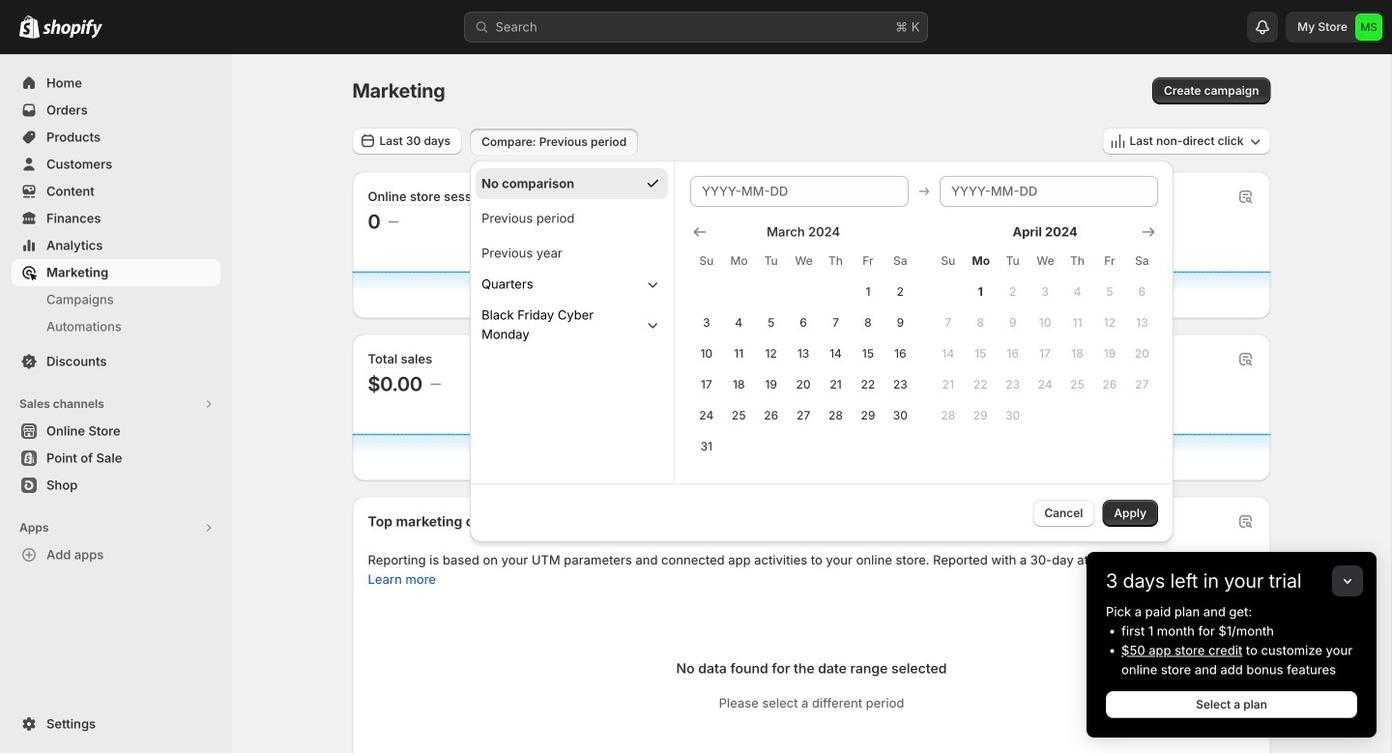 Task type: vqa. For each thing, say whether or not it's contained in the screenshot.
SHOPIFY image
yes



Task type: locate. For each thing, give the bounding box(es) containing it.
shopify image
[[19, 15, 40, 38]]

shopify image
[[43, 19, 103, 38]]

grid
[[691, 222, 917, 462], [932, 222, 1159, 431]]

0 horizontal spatial grid
[[691, 222, 917, 462]]

2 grid from the left
[[932, 222, 1159, 431]]

YYYY-MM-DD text field
[[691, 176, 909, 207]]

1 horizontal spatial grid
[[932, 222, 1159, 431]]



Task type: describe. For each thing, give the bounding box(es) containing it.
1 grid from the left
[[691, 222, 917, 462]]

my store image
[[1356, 14, 1383, 41]]



